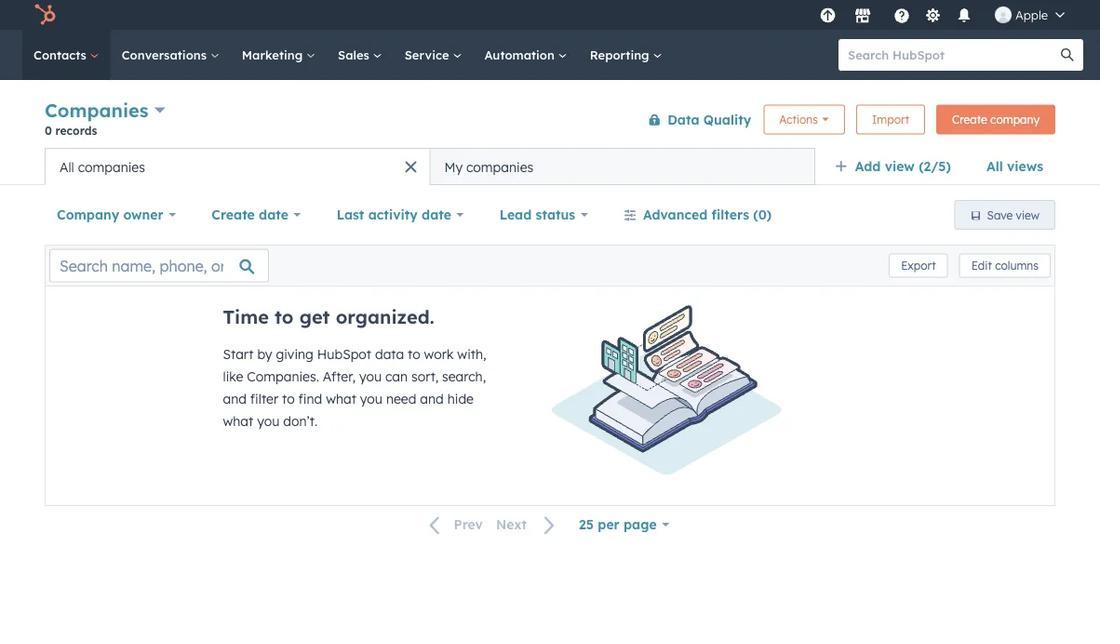 Task type: describe. For each thing, give the bounding box(es) containing it.
1 vertical spatial you
[[360, 391, 383, 407]]

all for all companies
[[60, 159, 74, 175]]

(2/5)
[[919, 158, 951, 175]]

company
[[991, 113, 1040, 127]]

all for all views
[[987, 158, 1003, 175]]

companies.
[[247, 369, 319, 385]]

import
[[872, 113, 910, 127]]

hide
[[447, 391, 474, 407]]

views
[[1007, 158, 1044, 175]]

search image
[[1061, 48, 1074, 61]]

contacts
[[34, 47, 90, 62]]

0 vertical spatial to
[[275, 305, 294, 329]]

page
[[624, 517, 657, 533]]

my companies
[[444, 159, 534, 175]]

companies for my companies
[[466, 159, 534, 175]]

apple
[[1016, 7, 1048, 22]]

company owner
[[57, 207, 163, 223]]

apple menu
[[815, 0, 1078, 30]]

0
[[45, 123, 52, 137]]

all views link
[[975, 148, 1056, 185]]

need
[[386, 391, 417, 407]]

add view (2/5) button
[[823, 148, 975, 185]]

per
[[598, 517, 620, 533]]

export
[[901, 259, 936, 273]]

help button
[[886, 0, 918, 30]]

1 and from the left
[[223, 391, 247, 407]]

2 vertical spatial to
[[282, 391, 295, 407]]

contacts link
[[22, 30, 111, 80]]

prev
[[454, 517, 483, 533]]

search,
[[442, 369, 486, 385]]

upgrade link
[[816, 5, 840, 25]]

start
[[223, 346, 254, 363]]

organized.
[[336, 305, 434, 329]]

filters
[[712, 207, 749, 223]]

settings image
[[925, 8, 942, 25]]

all companies
[[60, 159, 145, 175]]

activity
[[368, 207, 418, 223]]

bob builder image
[[995, 7, 1012, 23]]

marketplaces image
[[855, 8, 871, 25]]

company owner button
[[45, 196, 188, 234]]

automation
[[484, 47, 558, 62]]

prev button
[[418, 513, 490, 538]]

automation link
[[473, 30, 579, 80]]

find
[[298, 391, 322, 407]]

like
[[223, 369, 243, 385]]

apple button
[[984, 0, 1076, 30]]

time
[[223, 305, 269, 329]]

edit columns
[[972, 259, 1039, 273]]

save view
[[987, 208, 1040, 222]]

time to get organized.
[[223, 305, 434, 329]]

actions button
[[764, 105, 845, 135]]

data
[[668, 111, 700, 128]]

owner
[[123, 207, 163, 223]]

marketing
[[242, 47, 306, 62]]

data quality button
[[636, 101, 752, 138]]

sort,
[[411, 369, 439, 385]]

reporting link
[[579, 30, 673, 80]]

25
[[579, 517, 594, 533]]

get
[[299, 305, 330, 329]]

service
[[405, 47, 453, 62]]

advanced
[[643, 207, 708, 223]]

actions
[[779, 113, 818, 127]]

save view button
[[955, 200, 1056, 230]]

notifications image
[[956, 8, 973, 25]]

can
[[385, 369, 408, 385]]

add
[[855, 158, 881, 175]]

create company button
[[937, 105, 1056, 135]]

view for save
[[1016, 208, 1040, 222]]

view for add
[[885, 158, 915, 175]]

Search HubSpot search field
[[839, 39, 1067, 71]]

1 vertical spatial to
[[408, 346, 420, 363]]

with,
[[457, 346, 486, 363]]

by
[[257, 346, 272, 363]]

(0)
[[753, 207, 772, 223]]

companies for all companies
[[78, 159, 145, 175]]



Task type: locate. For each thing, give the bounding box(es) containing it.
1 horizontal spatial view
[[1016, 208, 1040, 222]]

what down the filter
[[223, 413, 253, 430]]

settings link
[[922, 5, 945, 25]]

hubspot image
[[34, 4, 56, 26]]

1 companies from the left
[[78, 159, 145, 175]]

all inside button
[[60, 159, 74, 175]]

edit columns button
[[959, 254, 1051, 278]]

lead status
[[500, 207, 575, 223]]

filter
[[250, 391, 278, 407]]

create left the company
[[952, 113, 987, 127]]

giving
[[276, 346, 314, 363]]

create for create company
[[952, 113, 987, 127]]

companies
[[78, 159, 145, 175], [466, 159, 534, 175]]

0 horizontal spatial create
[[212, 207, 255, 223]]

all companies button
[[45, 148, 430, 185]]

advanced filters (0) button
[[612, 196, 784, 234]]

import button
[[856, 105, 925, 135]]

don't.
[[283, 413, 318, 430]]

next button
[[490, 513, 567, 538]]

search button
[[1052, 39, 1084, 71]]

companies banner
[[45, 95, 1056, 148]]

advanced filters (0)
[[643, 207, 772, 223]]

after,
[[323, 369, 356, 385]]

1 horizontal spatial all
[[987, 158, 1003, 175]]

you down the filter
[[257, 413, 280, 430]]

service link
[[393, 30, 473, 80]]

and
[[223, 391, 247, 407], [420, 391, 444, 407]]

help image
[[894, 8, 910, 25]]

all down '0 records'
[[60, 159, 74, 175]]

2 companies from the left
[[466, 159, 534, 175]]

0 vertical spatial you
[[359, 369, 382, 385]]

notifications button
[[949, 0, 980, 30]]

create inside button
[[952, 113, 987, 127]]

0 horizontal spatial and
[[223, 391, 247, 407]]

date
[[259, 207, 289, 223], [422, 207, 451, 223]]

reporting
[[590, 47, 653, 62]]

pagination navigation
[[418, 513, 567, 538]]

last activity date
[[337, 207, 451, 223]]

you left "can"
[[359, 369, 382, 385]]

my companies button
[[430, 148, 815, 185]]

data quality
[[668, 111, 752, 128]]

export button
[[889, 254, 948, 278]]

work
[[424, 346, 454, 363]]

what
[[326, 391, 356, 407], [223, 413, 253, 430]]

all views
[[987, 158, 1044, 175]]

data
[[375, 346, 404, 363]]

my
[[444, 159, 463, 175]]

0 vertical spatial what
[[326, 391, 356, 407]]

lead status button
[[488, 196, 600, 234]]

last
[[337, 207, 364, 223]]

0 horizontal spatial view
[[885, 158, 915, 175]]

create date
[[212, 207, 289, 223]]

25 per page button
[[567, 506, 682, 544]]

view right "add"
[[885, 158, 915, 175]]

quality
[[704, 111, 752, 128]]

marketing link
[[231, 30, 327, 80]]

hubspot link
[[22, 4, 70, 26]]

companies
[[45, 99, 149, 122]]

view right save
[[1016, 208, 1040, 222]]

Search name, phone, or domain search field
[[49, 249, 269, 283]]

sales link
[[327, 30, 393, 80]]

0 horizontal spatial all
[[60, 159, 74, 175]]

create for create date
[[212, 207, 255, 223]]

0 records
[[45, 123, 97, 137]]

1 vertical spatial create
[[212, 207, 255, 223]]

save
[[987, 208, 1013, 222]]

1 vertical spatial view
[[1016, 208, 1040, 222]]

last activity date button
[[325, 196, 476, 234]]

hubspot
[[317, 346, 371, 363]]

0 horizontal spatial what
[[223, 413, 253, 430]]

to left get
[[275, 305, 294, 329]]

to
[[275, 305, 294, 329], [408, 346, 420, 363], [282, 391, 295, 407]]

company
[[57, 207, 119, 223]]

you left need
[[360, 391, 383, 407]]

you
[[359, 369, 382, 385], [360, 391, 383, 407], [257, 413, 280, 430]]

1 horizontal spatial what
[[326, 391, 356, 407]]

2 date from the left
[[422, 207, 451, 223]]

1 horizontal spatial and
[[420, 391, 444, 407]]

records
[[55, 123, 97, 137]]

what down after,
[[326, 391, 356, 407]]

create down all companies button
[[212, 207, 255, 223]]

0 horizontal spatial companies
[[78, 159, 145, 175]]

upgrade image
[[820, 8, 836, 25]]

1 horizontal spatial date
[[422, 207, 451, 223]]

companies button
[[45, 97, 166, 124]]

marketplaces button
[[843, 0, 882, 30]]

columns
[[995, 259, 1039, 273]]

date down all companies button
[[259, 207, 289, 223]]

0 horizontal spatial date
[[259, 207, 289, 223]]

view inside button
[[1016, 208, 1040, 222]]

1 all from the left
[[987, 158, 1003, 175]]

2 and from the left
[[420, 391, 444, 407]]

create inside popup button
[[212, 207, 255, 223]]

date inside last activity date 'popup button'
[[422, 207, 451, 223]]

date inside create date popup button
[[259, 207, 289, 223]]

companies up the company owner
[[78, 159, 145, 175]]

1 horizontal spatial create
[[952, 113, 987, 127]]

view
[[885, 158, 915, 175], [1016, 208, 1040, 222]]

1 date from the left
[[259, 207, 289, 223]]

0 vertical spatial create
[[952, 113, 987, 127]]

25 per page
[[579, 517, 657, 533]]

all
[[987, 158, 1003, 175], [60, 159, 74, 175]]

companies right the my
[[466, 159, 534, 175]]

view inside popup button
[[885, 158, 915, 175]]

all left views
[[987, 158, 1003, 175]]

create
[[952, 113, 987, 127], [212, 207, 255, 223]]

1 horizontal spatial companies
[[466, 159, 534, 175]]

2 vertical spatial you
[[257, 413, 280, 430]]

date right activity
[[422, 207, 451, 223]]

edit
[[972, 259, 992, 273]]

add view (2/5)
[[855, 158, 951, 175]]

conversations
[[122, 47, 210, 62]]

1 vertical spatial what
[[223, 413, 253, 430]]

lead
[[500, 207, 532, 223]]

next
[[496, 517, 527, 533]]

to left find
[[282, 391, 295, 407]]

and down sort,
[[420, 391, 444, 407]]

conversations link
[[111, 30, 231, 80]]

and down the like
[[223, 391, 247, 407]]

status
[[536, 207, 575, 223]]

2 all from the left
[[60, 159, 74, 175]]

to right data
[[408, 346, 420, 363]]

0 vertical spatial view
[[885, 158, 915, 175]]

start by giving hubspot data to work with, like companies. after, you can sort, search, and filter to find what you need and hide what you don't.
[[223, 346, 486, 430]]



Task type: vqa. For each thing, say whether or not it's contained in the screenshot.
emails
no



